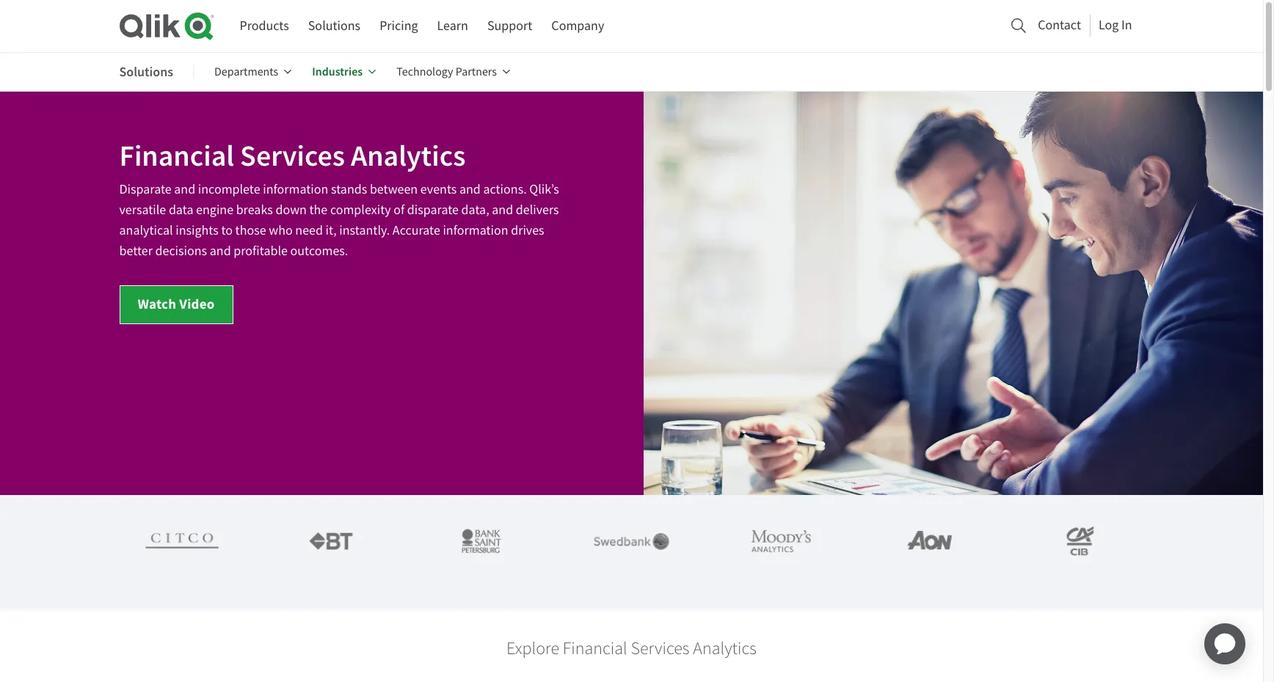 Task type: locate. For each thing, give the bounding box(es) containing it.
solutions link
[[308, 12, 360, 40]]

contact link
[[1038, 13, 1081, 37]]

services
[[240, 137, 345, 175], [631, 637, 690, 659]]

solutions inside solutions menu bar
[[119, 63, 173, 80]]

information
[[263, 181, 328, 198], [443, 222, 508, 239]]

0 horizontal spatial solutions
[[119, 63, 173, 80]]

outcomes.
[[290, 243, 348, 260]]

1 horizontal spatial financial
[[563, 637, 627, 659]]

support
[[487, 18, 532, 35]]

incomplete
[[198, 181, 260, 198]]

0 vertical spatial services
[[240, 137, 345, 175]]

industries
[[312, 64, 363, 79]]

financial up disparate
[[119, 137, 234, 175]]

data,
[[461, 202, 489, 219]]

need
[[295, 222, 323, 239]]

log in
[[1099, 17, 1132, 34]]

citco logo image
[[119, 513, 245, 569]]

ca cib logo image
[[1018, 513, 1144, 569]]

company link
[[551, 12, 604, 40]]

1 horizontal spatial information
[[443, 222, 508, 239]]

1 vertical spatial solutions
[[119, 63, 173, 80]]

1 vertical spatial analytics
[[693, 637, 757, 659]]

log
[[1099, 17, 1119, 34]]

those
[[235, 222, 266, 239]]

analytics inside financial services analytics disparate and incomplete information stands between events and actions. qlik's versatile data engine breaks down the complexity of disparate data, and delivers analytical insights to those who need it, instantly. accurate information drives better decisions and profitable outcomes.
[[351, 137, 466, 175]]

instantly.
[[339, 222, 390, 239]]

0 horizontal spatial information
[[263, 181, 328, 198]]

analytical
[[119, 222, 173, 239]]

0 horizontal spatial services
[[240, 137, 345, 175]]

watch
[[138, 295, 176, 313]]

financial right explore
[[563, 637, 627, 659]]

in
[[1121, 17, 1132, 34]]

actions.
[[483, 181, 527, 198]]

solutions down go to the home page. image
[[119, 63, 173, 80]]

pricing link
[[380, 12, 418, 40]]

application
[[1187, 606, 1263, 683]]

insights
[[176, 222, 219, 239]]

engine
[[196, 202, 233, 219]]

the
[[309, 202, 328, 219]]

and down actions.
[[492, 202, 513, 219]]

learn
[[437, 18, 468, 35]]

0 horizontal spatial analytics
[[351, 137, 466, 175]]

0 vertical spatial solutions
[[308, 18, 360, 35]]

menu bar containing products
[[240, 12, 604, 40]]

solutions for solutions link
[[308, 18, 360, 35]]

1 horizontal spatial solutions
[[308, 18, 360, 35]]

information up down
[[263, 181, 328, 198]]

financial
[[119, 137, 234, 175], [563, 637, 627, 659]]

watch video
[[138, 295, 215, 313]]

of
[[394, 202, 405, 219]]

0 vertical spatial financial
[[119, 137, 234, 175]]

solutions inside qlik main element
[[308, 18, 360, 35]]

who
[[269, 222, 293, 239]]

1 vertical spatial services
[[631, 637, 690, 659]]

breaks
[[236, 202, 273, 219]]

pricing
[[380, 18, 418, 35]]

log in link
[[1099, 13, 1132, 37]]

0 vertical spatial analytics
[[351, 137, 466, 175]]

drives
[[511, 222, 544, 239]]

1 horizontal spatial analytics
[[693, 637, 757, 659]]

solutions up industries
[[308, 18, 360, 35]]

analytics
[[351, 137, 466, 175], [693, 637, 757, 659]]

and
[[174, 181, 195, 198], [459, 181, 481, 198], [492, 202, 513, 219], [210, 243, 231, 260]]

technology
[[396, 65, 453, 79]]

between
[[370, 181, 418, 198]]

watch video link
[[119, 286, 233, 324]]

solutions menu bar
[[119, 54, 531, 90]]

aon logo image
[[868, 513, 994, 569]]

financial inside financial services analytics disparate and incomplete information stands between events and actions. qlik's versatile data engine breaks down the complexity of disparate data, and delivers analytical insights to those who need it, instantly. accurate information drives better decisions and profitable outcomes.
[[119, 137, 234, 175]]

information down data,
[[443, 222, 508, 239]]

disparate
[[407, 202, 459, 219]]

0 horizontal spatial financial
[[119, 137, 234, 175]]

video
[[179, 295, 215, 313]]

menu bar
[[240, 12, 604, 40]]

departments
[[214, 65, 278, 79]]

data
[[169, 202, 193, 219]]

learn link
[[437, 12, 468, 40]]

solutions
[[308, 18, 360, 35], [119, 63, 173, 80]]

partners
[[456, 65, 497, 79]]



Task type: describe. For each thing, give the bounding box(es) containing it.
1 horizontal spatial services
[[631, 637, 690, 659]]

better
[[119, 243, 153, 260]]

and up data
[[174, 181, 195, 198]]

solutions for solutions menu bar
[[119, 63, 173, 80]]

company
[[551, 18, 604, 35]]

decisions
[[155, 243, 207, 260]]

technology partners
[[396, 65, 497, 79]]

industries link
[[312, 54, 376, 90]]

down
[[276, 202, 307, 219]]

and up data,
[[459, 181, 481, 198]]

products link
[[240, 12, 289, 40]]

events
[[420, 181, 457, 198]]

qlik's
[[529, 181, 559, 198]]

versatile
[[119, 202, 166, 219]]

and down to
[[210, 243, 231, 260]]

technology partners link
[[396, 54, 510, 90]]

financial services analytics disparate and incomplete information stands between events and actions. qlik's versatile data engine breaks down the complexity of disparate data, and delivers analytical insights to those who need it, instantly. accurate information drives better decisions and profitable outcomes.
[[119, 137, 559, 260]]

bt logo image
[[269, 513, 395, 569]]

stands
[[331, 181, 367, 198]]

explore
[[506, 637, 559, 659]]

1 vertical spatial information
[[443, 222, 508, 239]]

products
[[240, 18, 289, 35]]

departments link
[[214, 54, 292, 90]]

accurate
[[393, 222, 440, 239]]

complexity
[[330, 202, 391, 219]]

explore financial services analytics
[[506, 637, 757, 659]]

disparate
[[119, 181, 172, 198]]

delivers
[[516, 202, 559, 219]]

qlik main element
[[240, 12, 1144, 40]]

moody's analytics logo image
[[718, 513, 844, 569]]

swedbank logo image
[[568, 513, 695, 569]]

to
[[221, 222, 233, 239]]

profitable
[[234, 243, 288, 260]]

it,
[[326, 222, 337, 239]]

contact
[[1038, 17, 1081, 34]]

0 vertical spatial information
[[263, 181, 328, 198]]

menu bar inside qlik main element
[[240, 12, 604, 40]]

support link
[[487, 12, 532, 40]]

go to the home page. image
[[119, 12, 213, 40]]

services inside financial services analytics disparate and incomplete information stands between events and actions. qlik's versatile data engine breaks down the complexity of disparate data, and delivers analytical insights to those who need it, instantly. accurate information drives better decisions and profitable outcomes.
[[240, 137, 345, 175]]

bank saint petersburg logo image
[[419, 513, 545, 569]]

1 vertical spatial financial
[[563, 637, 627, 659]]



Task type: vqa. For each thing, say whether or not it's contained in the screenshot.
Qlik image
no



